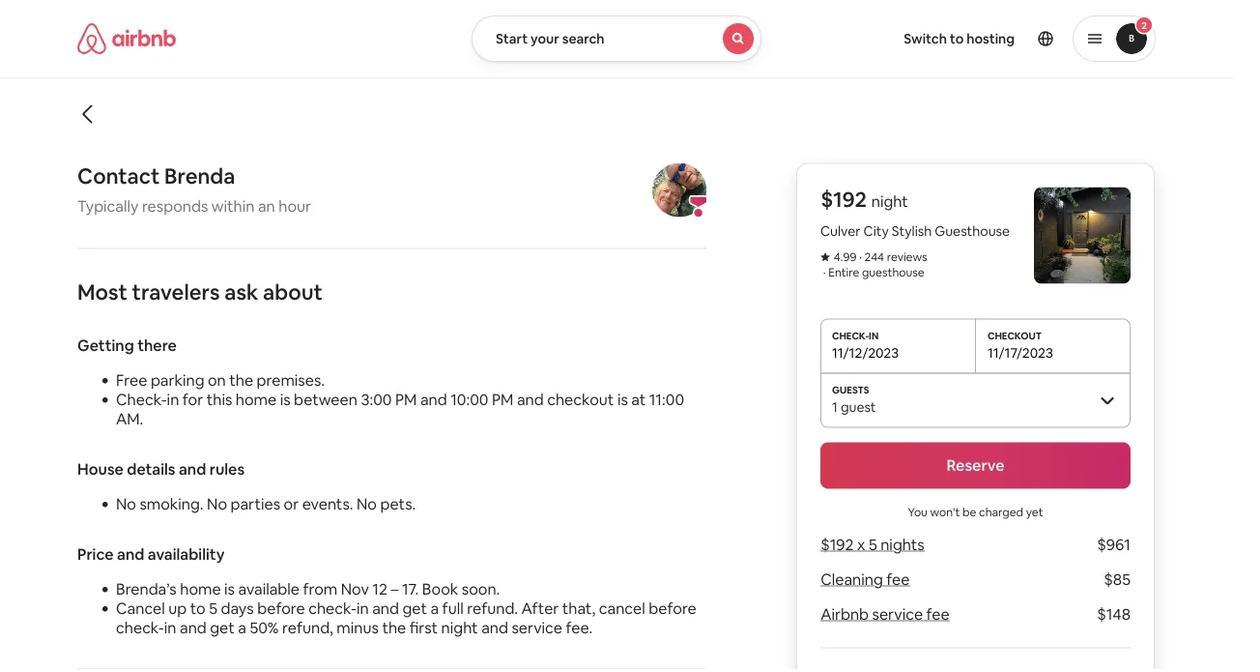 Task type: locate. For each thing, give the bounding box(es) containing it.
1 vertical spatial fee
[[927, 604, 950, 624]]

11/12/2023
[[832, 344, 899, 361]]

and
[[420, 390, 447, 409], [517, 390, 544, 409], [179, 459, 206, 479], [117, 544, 144, 564], [372, 598, 399, 618], [180, 618, 207, 638], [482, 618, 508, 638]]

1 no from the left
[[116, 494, 136, 514]]

0 horizontal spatial before
[[257, 598, 305, 618]]

5
[[869, 535, 877, 554], [209, 598, 218, 618]]

the left first
[[382, 618, 406, 638]]

travelers
[[132, 278, 220, 306]]

$192 left the x
[[821, 535, 854, 554]]

refund,
[[282, 618, 333, 638]]

smoking.
[[140, 494, 204, 514]]

free
[[116, 370, 147, 390]]

parking
[[151, 370, 204, 390]]

$192 for $192 night
[[821, 186, 867, 213]]

airbnb
[[821, 604, 869, 624]]

home down availability
[[180, 579, 221, 599]]

no left pets.
[[357, 494, 377, 514]]

0 vertical spatial ·
[[860, 249, 862, 264]]

0 horizontal spatial is
[[224, 579, 235, 599]]

night up the city
[[872, 191, 908, 211]]

to right up
[[190, 598, 206, 618]]

brenda is a superhost. learn more about brenda. image
[[653, 163, 707, 217], [653, 163, 707, 217]]

1 pm from the left
[[395, 390, 417, 409]]

cancel
[[599, 598, 646, 618]]

2 horizontal spatial no
[[357, 494, 377, 514]]

events.
[[302, 494, 353, 514]]

yet
[[1026, 504, 1044, 519]]

get left 50%
[[210, 618, 235, 638]]

0 vertical spatial the
[[229, 370, 253, 390]]

to
[[950, 30, 964, 47], [190, 598, 206, 618]]

0 vertical spatial $192
[[821, 186, 867, 213]]

2 $192 from the top
[[821, 535, 854, 554]]

0 vertical spatial fee
[[887, 569, 910, 589]]

1 horizontal spatial home
[[236, 390, 277, 409]]

1 vertical spatial to
[[190, 598, 206, 618]]

free parking on the premises. check-in for this home is between 3:00 pm and 10:00 pm and checkout is at 11:00 am.
[[116, 370, 685, 429]]

and left days on the left
[[180, 618, 207, 638]]

pm right 10:00
[[492, 390, 514, 409]]

is left at
[[618, 390, 628, 409]]

this
[[207, 390, 232, 409]]

· left 244
[[860, 249, 862, 264]]

1 guest
[[832, 398, 877, 415]]

in inside free parking on the premises. check-in for this home is between 3:00 pm and 10:00 pm and checkout is at 11:00 am.
[[167, 390, 179, 409]]

5 left days on the left
[[209, 598, 218, 618]]

first
[[410, 618, 438, 638]]

5 inside brenda's home is available from nov 12 – 17. book soon. cancel up to 5 days before check-in and get a full refund. after that, cancel before check-in and get a 50% refund, minus the first night and service fee.
[[209, 598, 218, 618]]

and down soon.
[[482, 618, 508, 638]]

most
[[77, 278, 127, 306]]

1 vertical spatial ·
[[823, 265, 826, 280]]

1 horizontal spatial service
[[872, 604, 923, 624]]

is left between at the left bottom
[[280, 390, 291, 409]]

0 vertical spatial 5
[[869, 535, 877, 554]]

0 vertical spatial night
[[872, 191, 908, 211]]

1
[[832, 398, 838, 415]]

a
[[431, 598, 439, 618], [238, 618, 246, 638]]

0 vertical spatial home
[[236, 390, 277, 409]]

service down cleaning fee button at the bottom right of page
[[872, 604, 923, 624]]

before
[[257, 598, 305, 618], [649, 598, 697, 618]]

refund.
[[467, 598, 518, 618]]

cleaning fee
[[821, 569, 910, 589]]

· down 󰀄
[[823, 265, 826, 280]]

the inside free parking on the premises. check-in for this home is between 3:00 pm and 10:00 pm and checkout is at 11:00 am.
[[229, 370, 253, 390]]

an
[[258, 196, 275, 216]]

start your search button
[[472, 15, 762, 62]]

night right first
[[441, 618, 478, 638]]

service left fee.
[[512, 618, 563, 638]]

to inside brenda's home is available from nov 12 – 17. book soon. cancel up to 5 days before check-in and get a full refund. after that, cancel before check-in and get a 50% refund, minus the first night and service fee.
[[190, 598, 206, 618]]

0 horizontal spatial pm
[[395, 390, 417, 409]]

1 horizontal spatial a
[[431, 598, 439, 618]]

1 vertical spatial night
[[441, 618, 478, 638]]

0 horizontal spatial the
[[229, 370, 253, 390]]

to right switch
[[950, 30, 964, 47]]

on
[[208, 370, 226, 390]]

for
[[183, 390, 203, 409]]

1 horizontal spatial the
[[382, 618, 406, 638]]

0 horizontal spatial service
[[512, 618, 563, 638]]

check-
[[309, 598, 357, 618], [116, 618, 164, 638]]

full
[[442, 598, 464, 618]]

1 vertical spatial home
[[180, 579, 221, 599]]

service
[[872, 604, 923, 624], [512, 618, 563, 638]]

pm right 3:00
[[395, 390, 417, 409]]

1 horizontal spatial pm
[[492, 390, 514, 409]]

a left 50%
[[238, 618, 246, 638]]

you won't be charged yet
[[908, 504, 1044, 519]]

$192 up culver
[[821, 186, 867, 213]]

0 horizontal spatial night
[[441, 618, 478, 638]]

1 vertical spatial 5
[[209, 598, 218, 618]]

profile element
[[785, 0, 1156, 77]]

brenda's home is available from nov 12 – 17. book soon. cancel up to 5 days before check-in and get a full refund. after that, cancel before check-in and get a 50% refund, minus the first night and service fee.
[[116, 579, 697, 638]]

0 horizontal spatial to
[[190, 598, 206, 618]]

1 horizontal spatial 5
[[869, 535, 877, 554]]

check- down "brenda's"
[[116, 618, 164, 638]]

no down details
[[116, 494, 136, 514]]

between
[[294, 390, 358, 409]]

pm
[[395, 390, 417, 409], [492, 390, 514, 409]]

in
[[167, 390, 179, 409], [357, 598, 369, 618], [164, 618, 176, 638]]

entire
[[829, 265, 860, 280]]

0 horizontal spatial home
[[180, 579, 221, 599]]

before right days on the left
[[257, 598, 305, 618]]

home inside free parking on the premises. check-in for this home is between 3:00 pm and 10:00 pm and checkout is at 11:00 am.
[[236, 390, 277, 409]]

house details and rules
[[77, 459, 245, 479]]

1 horizontal spatial before
[[649, 598, 697, 618]]

is inside brenda's home is available from nov 12 – 17. book soon. cancel up to 5 days before check-in and get a full refund. after that, cancel before check-in and get a 50% refund, minus the first night and service fee.
[[224, 579, 235, 599]]

available
[[238, 579, 300, 599]]

1 horizontal spatial ·
[[860, 249, 862, 264]]

0 vertical spatial to
[[950, 30, 964, 47]]

$192 for $192 x 5 nights
[[821, 535, 854, 554]]

2 pm from the left
[[492, 390, 514, 409]]

5 right the x
[[869, 535, 877, 554]]

in left for
[[167, 390, 179, 409]]

a left full
[[431, 598, 439, 618]]

cleaning
[[821, 569, 883, 589]]

parties
[[231, 494, 280, 514]]

there
[[137, 335, 177, 355]]

50%
[[250, 618, 279, 638]]

no down rules
[[207, 494, 227, 514]]

you
[[908, 504, 928, 519]]

check- left 12
[[309, 598, 357, 618]]

guesthouse
[[935, 222, 1010, 239]]

reserve
[[947, 455, 1005, 475]]

󰀄
[[821, 249, 830, 263]]

$192
[[821, 186, 867, 213], [821, 535, 854, 554]]

and left 17.
[[372, 598, 399, 618]]

1 $192 from the top
[[821, 186, 867, 213]]

night inside brenda's home is available from nov 12 – 17. book soon. cancel up to 5 days before check-in and get a full refund. after that, cancel before check-in and get a 50% refund, minus the first night and service fee.
[[441, 618, 478, 638]]

stylish
[[892, 222, 932, 239]]

1 horizontal spatial no
[[207, 494, 227, 514]]

in left 12
[[357, 598, 369, 618]]

$85
[[1104, 569, 1131, 589]]

to inside profile 'element'
[[950, 30, 964, 47]]

guest
[[841, 398, 877, 415]]

home right this
[[236, 390, 277, 409]]

get
[[403, 598, 427, 618], [210, 618, 235, 638]]

0 horizontal spatial no
[[116, 494, 136, 514]]

before right cancel
[[649, 598, 697, 618]]

1 vertical spatial $192
[[821, 535, 854, 554]]

and left 10:00
[[420, 390, 447, 409]]

0 horizontal spatial 5
[[209, 598, 218, 618]]

the right on
[[229, 370, 253, 390]]

home
[[236, 390, 277, 409], [180, 579, 221, 599]]

typically
[[77, 196, 139, 216]]

book
[[422, 579, 459, 599]]

and right price
[[117, 544, 144, 564]]

get right – on the bottom left of the page
[[403, 598, 427, 618]]

price
[[77, 544, 114, 564]]

is left available
[[224, 579, 235, 599]]

1 horizontal spatial night
[[872, 191, 908, 211]]

1 horizontal spatial to
[[950, 30, 964, 47]]

brenda
[[164, 162, 235, 190]]

1 vertical spatial the
[[382, 618, 406, 638]]

$148
[[1098, 604, 1131, 624]]

house
[[77, 459, 124, 479]]

1 horizontal spatial get
[[403, 598, 427, 618]]

brenda's
[[116, 579, 177, 599]]

3 no from the left
[[357, 494, 377, 514]]

11/17/2023
[[988, 344, 1054, 361]]

responds
[[142, 196, 208, 216]]



Task type: vqa. For each thing, say whether or not it's contained in the screenshot.
request,
no



Task type: describe. For each thing, give the bounding box(es) containing it.
checkout
[[547, 390, 614, 409]]

from
[[303, 579, 338, 599]]

10:00
[[451, 390, 489, 409]]

details
[[127, 459, 175, 479]]

night inside $192 night
[[872, 191, 908, 211]]

start your search
[[496, 30, 605, 47]]

cleaning fee button
[[821, 569, 910, 589]]

city
[[864, 222, 889, 239]]

most travelers ask about
[[77, 278, 323, 306]]

the inside brenda's home is available from nov 12 – 17. book soon. cancel up to 5 days before check-in and get a full refund. after that, cancel before check-in and get a 50% refund, minus the first night and service fee.
[[382, 618, 406, 638]]

0 horizontal spatial a
[[238, 618, 246, 638]]

fee.
[[566, 618, 593, 638]]

1 horizontal spatial fee
[[927, 604, 950, 624]]

up
[[168, 598, 187, 618]]

0 horizontal spatial ·
[[823, 265, 826, 280]]

11:00
[[649, 390, 685, 409]]

$192 x 5 nights
[[821, 535, 925, 554]]

0 horizontal spatial fee
[[887, 569, 910, 589]]

17.
[[402, 579, 419, 599]]

2 button
[[1073, 15, 1156, 62]]

availability
[[148, 544, 225, 564]]

and left checkout
[[517, 390, 544, 409]]

2
[[1142, 19, 1148, 31]]

getting there
[[77, 335, 177, 355]]

12
[[373, 579, 388, 599]]

nights
[[881, 535, 925, 554]]

switch to hosting
[[904, 30, 1015, 47]]

days
[[221, 598, 254, 618]]

–
[[391, 579, 399, 599]]

charged
[[979, 504, 1024, 519]]

reserve button
[[821, 442, 1131, 489]]

$192 x 5 nights button
[[821, 535, 925, 554]]

contact
[[77, 162, 160, 190]]

2 before from the left
[[649, 598, 697, 618]]

search
[[562, 30, 605, 47]]

2 horizontal spatial is
[[618, 390, 628, 409]]

nov
[[341, 579, 369, 599]]

Start your search search field
[[472, 15, 762, 62]]

244
[[865, 249, 885, 264]]

check-
[[116, 390, 167, 409]]

1 horizontal spatial check-
[[309, 598, 357, 618]]

hour
[[279, 196, 311, 216]]

1 before from the left
[[257, 598, 305, 618]]

switch to hosting link
[[893, 18, 1027, 59]]

pets.
[[380, 494, 416, 514]]

$961
[[1098, 535, 1131, 554]]

airbnb service fee
[[821, 604, 950, 624]]

home inside brenda's home is available from nov 12 – 17. book soon. cancel up to 5 days before check-in and get a full refund. after that, cancel before check-in and get a 50% refund, minus the first night and service fee.
[[180, 579, 221, 599]]

$192 night
[[821, 186, 908, 213]]

soon.
[[462, 579, 500, 599]]

airbnb service fee button
[[821, 604, 950, 624]]

price and availability
[[77, 544, 225, 564]]

switch
[[904, 30, 947, 47]]

ask
[[224, 278, 258, 306]]

0 horizontal spatial check-
[[116, 618, 164, 638]]

be
[[963, 504, 977, 519]]

getting
[[77, 335, 134, 355]]

1 guest button
[[821, 373, 1131, 427]]

won't
[[931, 504, 961, 519]]

or
[[284, 494, 299, 514]]

and left rules
[[179, 459, 206, 479]]

start
[[496, 30, 528, 47]]

rules
[[210, 459, 245, 479]]

am.
[[116, 409, 143, 429]]

reviews
[[887, 249, 928, 264]]

about
[[263, 278, 323, 306]]

󰀄 4.99 · 244 reviews · entire guesthouse
[[821, 249, 928, 280]]

after
[[522, 598, 559, 618]]

that,
[[563, 598, 596, 618]]

culver city stylish guesthouse
[[821, 222, 1010, 239]]

minus
[[337, 618, 379, 638]]

contact brenda typically responds within an hour
[[77, 162, 311, 216]]

2 no from the left
[[207, 494, 227, 514]]

x
[[857, 535, 866, 554]]

your
[[531, 30, 560, 47]]

0 horizontal spatial get
[[210, 618, 235, 638]]

within
[[212, 196, 255, 216]]

3:00
[[361, 390, 392, 409]]

1 horizontal spatial is
[[280, 390, 291, 409]]

at
[[632, 390, 646, 409]]

hosting
[[967, 30, 1015, 47]]

service inside brenda's home is available from nov 12 – 17. book soon. cancel up to 5 days before check-in and get a full refund. after that, cancel before check-in and get a 50% refund, minus the first night and service fee.
[[512, 618, 563, 638]]

no smoking. no parties or events. no pets.
[[116, 494, 416, 514]]

in down "brenda's"
[[164, 618, 176, 638]]

4.99
[[834, 249, 857, 264]]

cancel
[[116, 598, 165, 618]]



